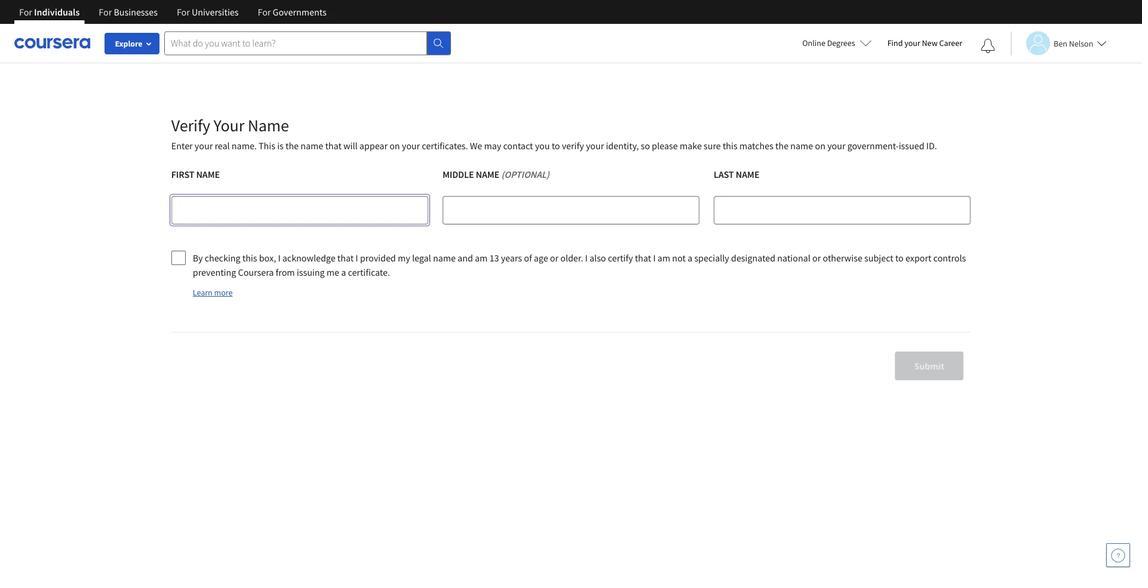 Task type: locate. For each thing, give the bounding box(es) containing it.
name right matches
[[790, 140, 813, 152]]

from
[[276, 266, 295, 278]]

online
[[802, 38, 825, 48]]

0 horizontal spatial am
[[475, 252, 488, 264]]

3 for from the left
[[177, 6, 190, 18]]

1 horizontal spatial am
[[658, 252, 670, 264]]

provided
[[360, 252, 396, 264]]

1 horizontal spatial this
[[723, 140, 738, 152]]

legal
[[412, 252, 431, 264]]

am left not
[[658, 252, 670, 264]]

that inside verify your name enter your real name. this is the name that will appear on your certificates. we may contact you to verify your identity, so please make sure this matches the name on your government-issued id.
[[325, 140, 342, 152]]

controls
[[933, 252, 966, 264]]

certificate.
[[348, 266, 390, 278]]

verify
[[171, 115, 210, 136]]

explore button
[[105, 33, 159, 54]]

middle name (optional)
[[443, 168, 549, 180]]

the right is
[[286, 140, 299, 152]]

None search field
[[164, 31, 451, 55]]

1 horizontal spatial the
[[775, 140, 789, 152]]

2 or from the left
[[812, 252, 821, 264]]

name
[[248, 115, 289, 136]]

am
[[475, 252, 488, 264], [658, 252, 670, 264]]

that
[[325, 140, 342, 152], [337, 252, 354, 264], [635, 252, 651, 264]]

for
[[19, 6, 32, 18], [99, 6, 112, 18], [177, 6, 190, 18], [258, 6, 271, 18]]

degrees
[[827, 38, 855, 48]]

0 vertical spatial a
[[688, 252, 692, 264]]

that left will
[[325, 140, 342, 152]]

a
[[688, 252, 692, 264], [341, 266, 346, 278]]

by checking this box, i acknowledge that i provided my legal name and am 13 years of age or older. i also certify that i am not a specially designated national or otherwise subject to export controls preventing coursera from issuing me a certificate.
[[193, 252, 966, 278]]

your right the verify
[[586, 140, 604, 152]]

that right certify
[[635, 252, 651, 264]]

a right not
[[688, 252, 692, 264]]

1 vertical spatial a
[[341, 266, 346, 278]]

your left government-
[[827, 140, 846, 152]]

LAST NAME text field
[[714, 196, 971, 225]]

this
[[723, 140, 738, 152], [242, 252, 257, 264]]

middle
[[443, 168, 474, 180]]

national
[[777, 252, 811, 264]]

certificates.
[[422, 140, 468, 152]]

am left "13"
[[475, 252, 488, 264]]

0 horizontal spatial name
[[196, 168, 220, 180]]

on left government-
[[815, 140, 826, 152]]

on right appear
[[390, 140, 400, 152]]

i left 'also'
[[585, 252, 588, 264]]

your
[[905, 38, 920, 48], [195, 140, 213, 152], [402, 140, 420, 152], [586, 140, 604, 152], [827, 140, 846, 152]]

name right first
[[196, 168, 220, 180]]

0 horizontal spatial the
[[286, 140, 299, 152]]

or right national
[[812, 252, 821, 264]]

for left universities
[[177, 6, 190, 18]]

that up me
[[337, 252, 354, 264]]

2 on from the left
[[815, 140, 826, 152]]

certify
[[608, 252, 633, 264]]

name left and
[[433, 252, 456, 264]]

on
[[390, 140, 400, 152], [815, 140, 826, 152]]

0 horizontal spatial or
[[550, 252, 559, 264]]

appear
[[360, 140, 388, 152]]

or
[[550, 252, 559, 264], [812, 252, 821, 264]]

to left 'export'
[[895, 252, 904, 264]]

1 horizontal spatial name
[[476, 168, 499, 180]]

name for middle
[[476, 168, 499, 180]]

0 horizontal spatial name
[[301, 140, 323, 152]]

for for governments
[[258, 6, 271, 18]]

last name
[[714, 168, 760, 180]]

help center image
[[1111, 548, 1125, 563]]

this up coursera on the left top of page
[[242, 252, 257, 264]]

or right "age"
[[550, 252, 559, 264]]

to right "you"
[[552, 140, 560, 152]]

the
[[286, 140, 299, 152], [775, 140, 789, 152]]

verify your name enter your real name. this is the name that will appear on your certificates. we may contact you to verify your identity, so please make sure this matches the name on your government-issued id.
[[171, 115, 937, 152]]

i left not
[[653, 252, 656, 264]]

1 vertical spatial this
[[242, 252, 257, 264]]

for governments
[[258, 6, 327, 18]]

3 name from the left
[[736, 168, 760, 180]]

not
[[672, 252, 686, 264]]

a right me
[[341, 266, 346, 278]]

0 horizontal spatial on
[[390, 140, 400, 152]]

checking
[[205, 252, 240, 264]]

1 name from the left
[[196, 168, 220, 180]]

i
[[278, 252, 281, 264], [356, 252, 358, 264], [585, 252, 588, 264], [653, 252, 656, 264]]

1 vertical spatial to
[[895, 252, 904, 264]]

may
[[484, 140, 501, 152]]

for individuals
[[19, 6, 80, 18]]

2 name from the left
[[476, 168, 499, 180]]

learn more link
[[193, 287, 233, 298]]

coursera image
[[14, 34, 90, 53]]

i up certificate.
[[356, 252, 358, 264]]

will
[[343, 140, 358, 152]]

(optional)
[[501, 168, 549, 180]]

and
[[458, 252, 473, 264]]

of
[[524, 252, 532, 264]]

the right matches
[[775, 140, 789, 152]]

we
[[470, 140, 482, 152]]

name
[[196, 168, 220, 180], [476, 168, 499, 180], [736, 168, 760, 180]]

show notifications image
[[981, 39, 995, 53]]

this right sure
[[723, 140, 738, 152]]

2 horizontal spatial name
[[736, 168, 760, 180]]

to
[[552, 140, 560, 152], [895, 252, 904, 264]]

issued
[[899, 140, 924, 152]]

ben
[[1054, 38, 1067, 49]]

0 vertical spatial this
[[723, 140, 738, 152]]

2 for from the left
[[99, 6, 112, 18]]

to inside by checking this box, i acknowledge that i provided my legal name and am 13 years of age or older. i also certify that i am not a specially designated national or otherwise subject to export controls preventing coursera from issuing me a certificate.
[[895, 252, 904, 264]]

1 horizontal spatial a
[[688, 252, 692, 264]]

0 horizontal spatial to
[[552, 140, 560, 152]]

make
[[680, 140, 702, 152]]

1 for from the left
[[19, 6, 32, 18]]

your left "certificates."
[[402, 140, 420, 152]]

nelson
[[1069, 38, 1093, 49]]

1 horizontal spatial or
[[812, 252, 821, 264]]

1 horizontal spatial to
[[895, 252, 904, 264]]

me
[[327, 266, 339, 278]]

last
[[714, 168, 734, 180]]

FIRST NAME text field
[[171, 196, 428, 225]]

identity,
[[606, 140, 639, 152]]

name right is
[[301, 140, 323, 152]]

this inside verify your name enter your real name. this is the name that will appear on your certificates. we may contact you to verify your identity, so please make sure this matches the name on your government-issued id.
[[723, 140, 738, 152]]

name
[[301, 140, 323, 152], [790, 140, 813, 152], [433, 252, 456, 264]]

your left real in the top left of the page
[[195, 140, 213, 152]]

0 horizontal spatial this
[[242, 252, 257, 264]]

1 horizontal spatial name
[[433, 252, 456, 264]]

name for last
[[736, 168, 760, 180]]

2 horizontal spatial name
[[790, 140, 813, 152]]

you
[[535, 140, 550, 152]]

name right last
[[736, 168, 760, 180]]

1 horizontal spatial on
[[815, 140, 826, 152]]

name down may
[[476, 168, 499, 180]]

for left governments at top left
[[258, 6, 271, 18]]

0 vertical spatial to
[[552, 140, 560, 152]]

export
[[906, 252, 932, 264]]

for left individuals
[[19, 6, 32, 18]]

4 for from the left
[[258, 6, 271, 18]]

submit
[[914, 360, 945, 372]]

0 horizontal spatial a
[[341, 266, 346, 278]]

for left businesses
[[99, 6, 112, 18]]

otherwise
[[823, 252, 863, 264]]

i right 'box,'
[[278, 252, 281, 264]]



Task type: describe. For each thing, give the bounding box(es) containing it.
name inside by checking this box, i acknowledge that i provided my legal name and am 13 years of age or older. i also certify that i am not a specially designated national or otherwise subject to export controls preventing coursera from issuing me a certificate.
[[433, 252, 456, 264]]

my
[[398, 252, 410, 264]]

2 the from the left
[[775, 140, 789, 152]]

enter
[[171, 140, 193, 152]]

name.
[[232, 140, 257, 152]]

older.
[[560, 252, 583, 264]]

so
[[641, 140, 650, 152]]

online degrees
[[802, 38, 855, 48]]

this
[[259, 140, 275, 152]]

learn more
[[193, 287, 233, 298]]

subject
[[864, 252, 894, 264]]

career
[[939, 38, 962, 48]]

4 i from the left
[[653, 252, 656, 264]]

banner navigation
[[10, 0, 336, 33]]

governments
[[273, 6, 327, 18]]

universities
[[192, 6, 239, 18]]

3 i from the left
[[585, 252, 588, 264]]

first
[[171, 168, 194, 180]]

2 am from the left
[[658, 252, 670, 264]]

online degrees button
[[793, 30, 881, 56]]

name for first
[[196, 168, 220, 180]]

verify
[[562, 140, 584, 152]]

MIDDLE NAME text field
[[443, 196, 700, 225]]

for universities
[[177, 6, 239, 18]]

new
[[922, 38, 938, 48]]

find
[[887, 38, 903, 48]]

specially
[[694, 252, 729, 264]]

your right find
[[905, 38, 920, 48]]

government-
[[847, 140, 899, 152]]

coursera
[[238, 266, 274, 278]]

id.
[[926, 140, 937, 152]]

1 or from the left
[[550, 252, 559, 264]]

to inside verify your name enter your real name. this is the name that will appear on your certificates. we may contact you to verify your identity, so please make sure this matches the name on your government-issued id.
[[552, 140, 560, 152]]

this inside by checking this box, i acknowledge that i provided my legal name and am 13 years of age or older. i also certify that i am not a specially designated national or otherwise subject to export controls preventing coursera from issuing me a certificate.
[[242, 252, 257, 264]]

please
[[652, 140, 678, 152]]

box,
[[259, 252, 276, 264]]

learn
[[193, 287, 213, 298]]

designated
[[731, 252, 775, 264]]

1 i from the left
[[278, 252, 281, 264]]

1 on from the left
[[390, 140, 400, 152]]

1 am from the left
[[475, 252, 488, 264]]

find your new career
[[887, 38, 962, 48]]

for for individuals
[[19, 6, 32, 18]]

acknowledge
[[282, 252, 335, 264]]

ben nelson
[[1054, 38, 1093, 49]]

for for businesses
[[99, 6, 112, 18]]

age
[[534, 252, 548, 264]]

contact
[[503, 140, 533, 152]]

What do you want to learn? text field
[[164, 31, 427, 55]]

first name
[[171, 168, 220, 180]]

for businesses
[[99, 6, 158, 18]]

issuing
[[297, 266, 325, 278]]

your
[[214, 115, 245, 136]]

matches
[[739, 140, 774, 152]]

1 the from the left
[[286, 140, 299, 152]]

businesses
[[114, 6, 158, 18]]

ben nelson button
[[1011, 31, 1107, 55]]

years
[[501, 252, 522, 264]]

by
[[193, 252, 203, 264]]

find your new career link
[[881, 36, 968, 51]]

more
[[214, 287, 233, 298]]

explore
[[115, 38, 142, 49]]

sure
[[704, 140, 721, 152]]

individuals
[[34, 6, 80, 18]]

real
[[215, 140, 230, 152]]

submit button
[[895, 352, 964, 381]]

2 i from the left
[[356, 252, 358, 264]]

also
[[590, 252, 606, 264]]

for for universities
[[177, 6, 190, 18]]

is
[[277, 140, 284, 152]]

preventing
[[193, 266, 236, 278]]

13
[[490, 252, 499, 264]]



Task type: vqa. For each thing, say whether or not it's contained in the screenshot.
COURSERA, in the the 'Get unlimited access to over 90% of courses, Projects, Specializations, and Professional Certificates on Coursera, taught by top instructors from leading universities and companies.'
no



